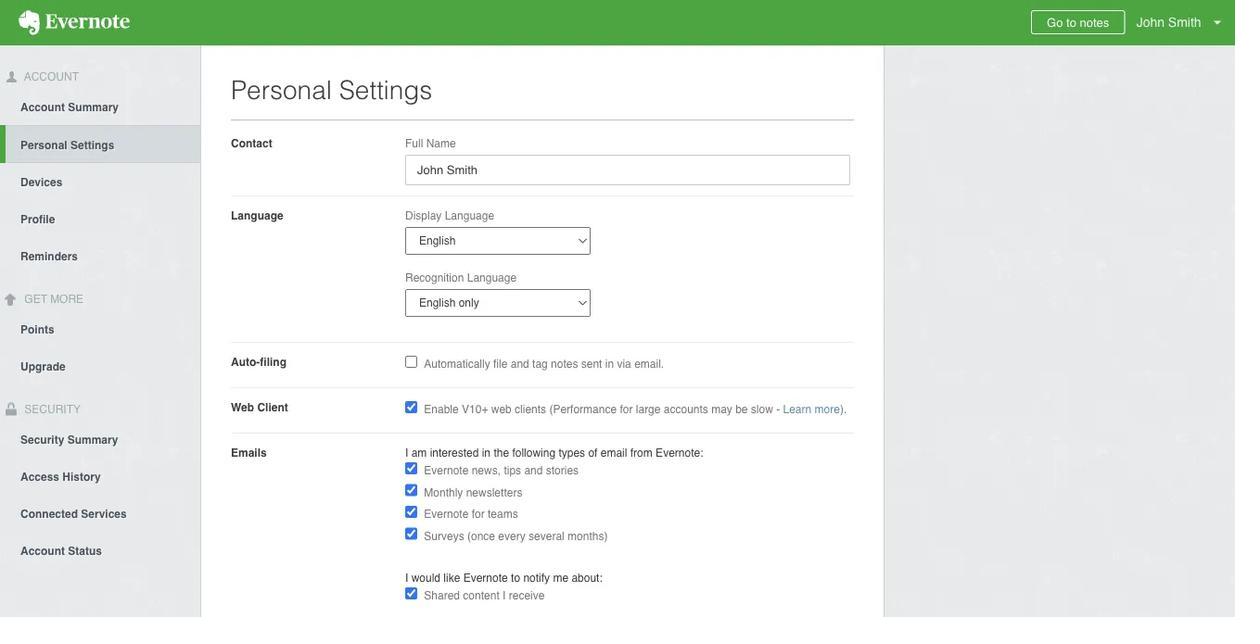Task type: describe. For each thing, give the bounding box(es) containing it.
1 horizontal spatial personal settings
[[231, 75, 432, 105]]

).
[[840, 403, 847, 416]]

am
[[411, 447, 427, 460]]

me
[[553, 572, 569, 585]]

get more
[[21, 293, 84, 306]]

interested
[[430, 447, 479, 460]]

connected
[[20, 508, 78, 521]]

personal inside personal settings link
[[20, 139, 67, 152]]

content
[[463, 590, 500, 603]]

i for i am interested in the following types of email from evernote:
[[405, 447, 408, 460]]

full name
[[405, 137, 456, 150]]

may
[[711, 403, 732, 416]]

0 vertical spatial personal
[[231, 75, 332, 105]]

(performance
[[549, 403, 617, 416]]

go
[[1047, 15, 1063, 29]]

monthly
[[424, 486, 463, 499]]

smith
[[1168, 15, 1202, 30]]

email.
[[634, 358, 664, 371]]

connected services
[[20, 508, 127, 521]]

(once
[[467, 530, 495, 543]]

v10+
[[462, 403, 488, 416]]

automatically file and tag notes sent in via email.
[[424, 358, 664, 371]]

personal settings link
[[6, 125, 200, 163]]

language for display
[[445, 209, 494, 222]]

slow
[[751, 403, 773, 416]]

Monthly newsletters checkbox
[[405, 485, 417, 497]]

more
[[815, 403, 840, 416]]

web
[[231, 401, 254, 414]]

evernote for evernote news, tips and stories
[[424, 465, 469, 478]]

auto-
[[231, 356, 260, 369]]

from
[[630, 447, 653, 460]]

evernote for evernote for teams
[[424, 508, 469, 521]]

i for i would like evernote to notify me about:
[[405, 572, 408, 585]]

emails
[[231, 447, 267, 460]]

0 horizontal spatial in
[[482, 447, 491, 460]]

connected services link
[[0, 495, 200, 532]]

sent
[[581, 358, 602, 371]]

0 horizontal spatial settings
[[71, 139, 114, 152]]

client
[[257, 401, 288, 414]]

john
[[1137, 15, 1165, 30]]

learn
[[783, 403, 812, 416]]

0 horizontal spatial personal settings
[[20, 139, 114, 152]]

summary for account summary
[[68, 101, 119, 114]]

evernote image
[[0, 10, 148, 35]]

0 vertical spatial to
[[1067, 15, 1077, 29]]

account summary link
[[0, 88, 200, 125]]

access
[[20, 471, 59, 484]]

large
[[636, 403, 661, 416]]

security summary link
[[0, 420, 200, 458]]

account summary
[[20, 101, 119, 114]]

security summary
[[20, 433, 118, 446]]

full
[[405, 137, 423, 150]]

evernote for teams
[[424, 508, 518, 521]]

Evernote news, tips and stories checkbox
[[405, 463, 417, 475]]

every
[[498, 530, 526, 543]]

tips
[[504, 465, 521, 478]]

Evernote for teams checkbox
[[405, 506, 417, 518]]

monthly newsletters
[[424, 486, 522, 499]]

access history link
[[0, 458, 200, 495]]

recognition language
[[405, 271, 517, 284]]

summary for security summary
[[67, 433, 118, 446]]

points link
[[0, 310, 200, 347]]

points
[[20, 323, 54, 336]]

0 vertical spatial and
[[511, 358, 529, 371]]

more
[[50, 293, 84, 306]]

reminders
[[20, 250, 78, 263]]

enable
[[424, 403, 459, 416]]

about:
[[572, 572, 603, 585]]

Shared content I receive checkbox
[[405, 588, 417, 600]]

email
[[601, 447, 627, 460]]

language for recognition
[[467, 271, 517, 284]]

types
[[559, 447, 585, 460]]

teams
[[488, 508, 518, 521]]

be
[[736, 403, 748, 416]]

receive
[[509, 590, 545, 603]]

account for account status
[[20, 545, 65, 558]]

upgrade
[[20, 360, 66, 373]]

surveys (once every several months)
[[424, 530, 608, 543]]

2 vertical spatial evernote
[[463, 572, 508, 585]]

i am interested in the following types of email from evernote:
[[405, 447, 703, 460]]

like
[[444, 572, 460, 585]]

Automatically file and tag notes sent in via email. checkbox
[[405, 356, 417, 368]]

profile
[[20, 213, 55, 226]]

0 vertical spatial in
[[605, 358, 614, 371]]

recognition
[[405, 271, 464, 284]]



Task type: locate. For each thing, give the bounding box(es) containing it.
2 vertical spatial i
[[503, 590, 506, 603]]

auto-filing
[[231, 356, 287, 369]]

1 vertical spatial i
[[405, 572, 408, 585]]

web client
[[231, 401, 288, 414]]

1 vertical spatial and
[[524, 465, 543, 478]]

security
[[21, 403, 81, 416], [20, 433, 64, 446]]

via
[[617, 358, 631, 371]]

enable v10+ web clients (performance for large accounts may be slow - learn more ).
[[424, 403, 847, 416]]

filing
[[260, 356, 287, 369]]

1 vertical spatial evernote
[[424, 508, 469, 521]]

notify
[[523, 572, 550, 585]]

summary
[[68, 101, 119, 114], [67, 433, 118, 446]]

for up the (once
[[472, 508, 485, 521]]

notes right the tag
[[551, 358, 578, 371]]

in left the
[[482, 447, 491, 460]]

0 vertical spatial security
[[21, 403, 81, 416]]

evernote
[[424, 465, 469, 478], [424, 508, 469, 521], [463, 572, 508, 585]]

the
[[494, 447, 509, 460]]

profile link
[[0, 200, 200, 237]]

1 horizontal spatial in
[[605, 358, 614, 371]]

1 vertical spatial security
[[20, 433, 64, 446]]

security up 'security summary'
[[21, 403, 81, 416]]

account status link
[[0, 532, 200, 569]]

personal up devices
[[20, 139, 67, 152]]

months)
[[568, 530, 608, 543]]

1 horizontal spatial personal
[[231, 75, 332, 105]]

evernote up shared content i receive in the left of the page
[[463, 572, 508, 585]]

i up shared content i receive "option"
[[405, 572, 408, 585]]

personal
[[231, 75, 332, 105], [20, 139, 67, 152]]

and down following
[[524, 465, 543, 478]]

for left the large
[[620, 403, 633, 416]]

1 horizontal spatial settings
[[339, 75, 432, 105]]

to right go on the right top of the page
[[1067, 15, 1077, 29]]

devices
[[20, 176, 62, 189]]

1 vertical spatial personal settings
[[20, 139, 114, 152]]

1 vertical spatial account
[[20, 101, 65, 114]]

in
[[605, 358, 614, 371], [482, 447, 491, 460]]

0 vertical spatial notes
[[1080, 15, 1109, 29]]

language right recognition
[[467, 271, 517, 284]]

following
[[512, 447, 556, 460]]

learn more link
[[783, 403, 840, 416]]

evernote news, tips and stories
[[424, 465, 579, 478]]

account status
[[20, 545, 102, 558]]

security for security
[[21, 403, 81, 416]]

1 horizontal spatial to
[[1067, 15, 1077, 29]]

evernote up surveys
[[424, 508, 469, 521]]

summary up access history link
[[67, 433, 118, 446]]

Surveys (once every several months) checkbox
[[405, 528, 417, 540]]

evernote down interested
[[424, 465, 469, 478]]

0 vertical spatial for
[[620, 403, 633, 416]]

go to notes
[[1047, 15, 1109, 29]]

1 vertical spatial notes
[[551, 358, 578, 371]]

0 horizontal spatial notes
[[551, 358, 578, 371]]

0 vertical spatial settings
[[339, 75, 432, 105]]

clients
[[515, 403, 546, 416]]

1 vertical spatial summary
[[67, 433, 118, 446]]

0 vertical spatial account
[[21, 70, 79, 83]]

0 horizontal spatial to
[[511, 572, 520, 585]]

account for account summary
[[20, 101, 65, 114]]

settings
[[339, 75, 432, 105], [71, 139, 114, 152]]

0 vertical spatial personal settings
[[231, 75, 432, 105]]

security up access
[[20, 433, 64, 446]]

file
[[493, 358, 508, 371]]

1 horizontal spatial notes
[[1080, 15, 1109, 29]]

i left am
[[405, 447, 408, 460]]

tag
[[532, 358, 548, 371]]

and
[[511, 358, 529, 371], [524, 465, 543, 478]]

personal settings
[[231, 75, 432, 105], [20, 139, 114, 152]]

access history
[[20, 471, 101, 484]]

get
[[24, 293, 47, 306]]

would
[[411, 572, 441, 585]]

several
[[529, 530, 565, 543]]

0 vertical spatial summary
[[68, 101, 119, 114]]

1 vertical spatial settings
[[71, 139, 114, 152]]

newsletters
[[466, 486, 522, 499]]

evernote link
[[0, 0, 148, 45]]

accounts
[[664, 403, 708, 416]]

i down i would like evernote to notify me about:
[[503, 590, 506, 603]]

to
[[1067, 15, 1077, 29], [511, 572, 520, 585]]

of
[[588, 447, 598, 460]]

contact
[[231, 137, 272, 150]]

services
[[81, 508, 127, 521]]

account for account
[[21, 70, 79, 83]]

john smith link
[[1132, 0, 1235, 45]]

Full Name text field
[[405, 155, 850, 185]]

upgrade link
[[0, 347, 200, 384]]

name
[[426, 137, 456, 150]]

i
[[405, 447, 408, 460], [405, 572, 408, 585], [503, 590, 506, 603]]

history
[[62, 471, 101, 484]]

2 vertical spatial account
[[20, 545, 65, 558]]

1 horizontal spatial for
[[620, 403, 633, 416]]

language right display
[[445, 209, 494, 222]]

1 vertical spatial to
[[511, 572, 520, 585]]

news,
[[472, 465, 501, 478]]

security for security summary
[[20, 433, 64, 446]]

web
[[491, 403, 512, 416]]

1 vertical spatial personal
[[20, 139, 67, 152]]

automatically
[[424, 358, 490, 371]]

for
[[620, 403, 633, 416], [472, 508, 485, 521]]

notes right go on the right top of the page
[[1080, 15, 1109, 29]]

1 vertical spatial for
[[472, 508, 485, 521]]

devices link
[[0, 163, 200, 200]]

in left via
[[605, 358, 614, 371]]

evernote:
[[656, 447, 703, 460]]

display language
[[405, 209, 494, 222]]

account up account summary
[[21, 70, 79, 83]]

display
[[405, 209, 442, 222]]

stories
[[546, 465, 579, 478]]

0 vertical spatial evernote
[[424, 465, 469, 478]]

john smith
[[1137, 15, 1202, 30]]

surveys
[[424, 530, 464, 543]]

0 horizontal spatial for
[[472, 508, 485, 521]]

language down contact
[[231, 209, 283, 222]]

and right file
[[511, 358, 529, 371]]

personal up contact
[[231, 75, 332, 105]]

status
[[68, 545, 102, 558]]

-
[[776, 403, 780, 416]]

account down connected
[[20, 545, 65, 558]]

0 horizontal spatial personal
[[20, 139, 67, 152]]

to left notify
[[511, 572, 520, 585]]

summary up personal settings link
[[68, 101, 119, 114]]

account up personal settings link
[[20, 101, 65, 114]]

None checkbox
[[405, 402, 417, 414]]

go to notes link
[[1031, 10, 1125, 34]]

i would like evernote to notify me about:
[[405, 572, 603, 585]]

0 vertical spatial i
[[405, 447, 408, 460]]

account
[[21, 70, 79, 83], [20, 101, 65, 114], [20, 545, 65, 558]]

settings up devices link
[[71, 139, 114, 152]]

shared
[[424, 590, 460, 603]]

settings up full
[[339, 75, 432, 105]]

1 vertical spatial in
[[482, 447, 491, 460]]



Task type: vqa. For each thing, say whether or not it's contained in the screenshot.
Evernote to the top
yes



